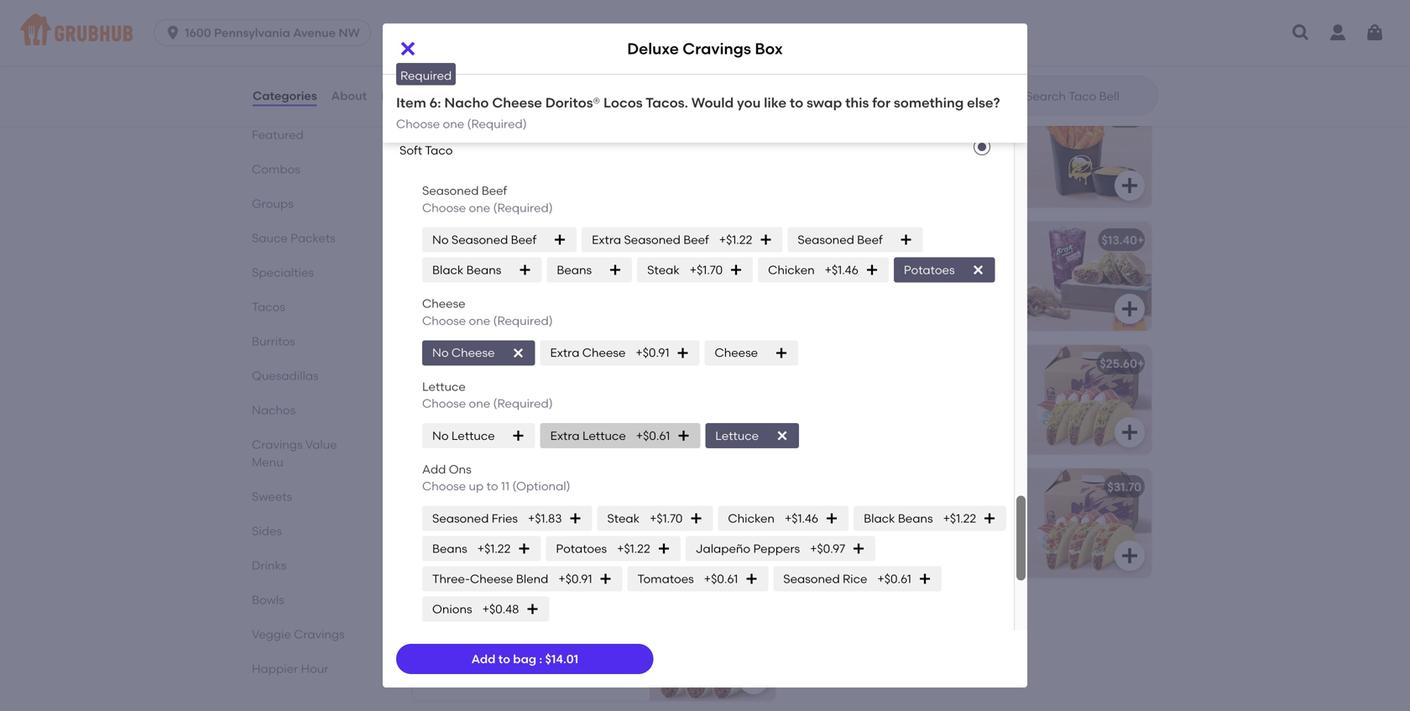 Task type: describe. For each thing, give the bounding box(es) containing it.
cravings up 'hour'
[[294, 627, 345, 641]]

supreme soft taco party pack image
[[650, 592, 776, 701]]

menu
[[252, 455, 283, 469]]

seasoned fries
[[432, 511, 518, 525]]

choose inside cheese choose one (required)
[[422, 314, 466, 328]]

bag
[[513, 652, 536, 666]]

packets
[[291, 231, 336, 245]]

three-cheese blend
[[432, 572, 549, 586]]

$5.23
[[731, 109, 761, 124]]

categories button
[[252, 65, 318, 126]]

+ for $4.01
[[1138, 109, 1145, 124]]

taco inside your choice of 12 of the following tacos: crunchy or soft tacos, crunchy or soft taco supremes®.
[[890, 414, 918, 428]]

sauce inside golden, crisp nacho fries seasoned with bold mexican spices and nacho cheese sauce for dipping.
[[843, 167, 877, 182]]

includes for cravings
[[799, 257, 847, 271]]

crunchy inside your choice of 12 of the following tacos: crunchy or soft taco supremes®.
[[837, 520, 885, 535]]

choice for crunchy
[[827, 380, 865, 394]]

includes a chalupa supreme, a beefy 5-layer burrito, a crunchy taco, cinnamon twists, and a medium fountain drink.
[[799, 257, 983, 322]]

medium
[[799, 308, 847, 322]]

+$1.22 for beans
[[477, 541, 511, 556]]

no for no seasoned beef
[[432, 233, 449, 247]]

fries inside crispy nacho fries and nacho cheese sauce to dip.
[[503, 133, 529, 147]]

choose inside seasoned beef choose one (required)
[[422, 201, 466, 215]]

cravings down seller
[[465, 236, 517, 250]]

$4.01 +
[[1109, 109, 1145, 124]]

2 horizontal spatial box
[[854, 233, 875, 247]]

add to bag : $14.01
[[471, 652, 578, 666]]

your for your choice of 12 of the following tacos: crunchy or soft tacos, crunchy or soft taco supremes®.
[[799, 380, 824, 394]]

chalupa
[[860, 257, 910, 271]]

blend
[[516, 572, 549, 586]]

0 vertical spatial party
[[480, 480, 511, 494]]

1 horizontal spatial steak
[[647, 263, 680, 277]]

extra for extra cheese
[[550, 346, 580, 360]]

no for no lettuce
[[432, 428, 449, 443]]

beefy inside the "includes 4 crunchy tacos and 4 beefy 5-layer burritos"
[[423, 397, 455, 411]]

+$0.91 for extra cheese
[[636, 346, 670, 360]]

beef left $12.79
[[684, 233, 709, 247]]

best
[[433, 216, 455, 228]]

specialties
[[252, 265, 314, 280]]

drink.
[[900, 308, 931, 322]]

choose inside add ons choose up to 11 (optional)
[[422, 479, 466, 493]]

categories
[[253, 88, 317, 103]]

+$0.97
[[810, 541, 846, 556]]

else?
[[967, 94, 1000, 111]]

crispy
[[423, 133, 459, 147]]

$12.79
[[728, 233, 761, 247]]

following for taco
[[931, 503, 982, 518]]

cravings up layer
[[799, 233, 851, 247]]

large nacho fries
[[423, 109, 528, 124]]

soft taco party pack
[[423, 480, 543, 494]]

layer
[[846, 274, 877, 288]]

1 horizontal spatial deluxe cravings box
[[627, 39, 783, 58]]

dip.
[[519, 150, 540, 164]]

fries inside golden, crisp nacho fries seasoned with bold mexican spices and nacho cheese sauce for dipping.
[[918, 133, 945, 147]]

sweets
[[252, 489, 292, 504]]

onions
[[432, 602, 472, 616]]

or for crunchy
[[888, 397, 900, 411]]

sauce
[[252, 231, 288, 245]]

6:
[[430, 94, 441, 111]]

no for no cheese
[[432, 346, 449, 360]]

item
[[396, 94, 426, 111]]

something
[[894, 94, 964, 111]]

about
[[331, 88, 367, 103]]

search icon image
[[999, 86, 1019, 106]]

(optional)
[[512, 479, 570, 493]]

includes for supreme
[[423, 627, 471, 641]]

reviews
[[381, 88, 428, 103]]

includes for taco
[[423, 380, 471, 394]]

avenue
[[293, 26, 336, 40]]

no cheese
[[432, 346, 495, 360]]

supreme
[[423, 603, 475, 617]]

1 vertical spatial deluxe cravings box
[[423, 236, 541, 250]]

0 horizontal spatial box
[[520, 236, 541, 250]]

pack for cravings
[[563, 356, 592, 371]]

black beans for steak
[[864, 511, 933, 525]]

+$0.12 button
[[383, 0, 1028, 53]]

quesadillas
[[252, 369, 319, 383]]

your choice of 12 of the following tacos: crunchy or soft taco supremes®.
[[799, 503, 982, 552]]

supreme®.
[[549, 627, 609, 641]]

mexican
[[854, 150, 902, 164]]

your choice of 12 of the following tacos: crunchy or soft tacos, crunchy or soft taco supremes®.
[[799, 380, 986, 428]]

to inside add ons choose up to 11 (optional)
[[487, 479, 498, 493]]

$13.40
[[1102, 233, 1138, 247]]

cheese choose one (required)
[[422, 297, 553, 328]]

1 vertical spatial steak
[[607, 511, 640, 525]]

for for this
[[872, 94, 891, 111]]

jalapeño peppers
[[696, 541, 800, 556]]

1 horizontal spatial party
[[534, 603, 565, 617]]

nacho right large
[[459, 109, 498, 124]]

sides
[[252, 524, 282, 538]]

grilled cheese nacho fries - steak image
[[650, 0, 776, 84]]

cheese inside cheese choose one (required)
[[422, 297, 466, 311]]

cravings value menu
[[252, 437, 337, 469]]

featured
[[252, 128, 304, 142]]

crunchy taco button
[[383, 54, 1028, 118]]

taco & burrito cravings pack
[[423, 356, 592, 371]]

seasoned for seasoned beef choose one (required)
[[422, 184, 479, 198]]

$25.62
[[725, 356, 761, 371]]

you
[[737, 94, 761, 111]]

soft taco party pack image
[[650, 468, 776, 577]]

tomatoes
[[638, 572, 694, 586]]

sauce packets
[[252, 231, 336, 245]]

and inside golden, crisp nacho fries seasoned with bold mexican spices and nacho cheese sauce for dipping.
[[944, 150, 966, 164]]

reviews button
[[380, 65, 429, 126]]

0 vertical spatial burritos
[[252, 334, 295, 348]]

choose inside lettuce choose one (required)
[[422, 396, 466, 411]]

(required) inside seasoned beef choose one (required)
[[493, 201, 553, 215]]

svg image inside 1600 pennsylvania avenue nw button
[[165, 24, 181, 41]]

extra for extra lettuce
[[550, 428, 580, 443]]

12 inside your choice of 12 of the following tacos: crunchy or soft taco supremes®.
[[882, 503, 893, 518]]

1 vertical spatial or
[[850, 414, 862, 428]]

cravings box image
[[1026, 222, 1152, 331]]

$14.01
[[545, 652, 578, 666]]

includes 4 crunchy tacos and 4 beefy 5-layer burritos
[[423, 380, 603, 411]]

+$0.61 for seasoned rice
[[878, 572, 912, 586]]

taco inside button
[[425, 143, 453, 157]]

fountain
[[849, 308, 897, 322]]

includes for soft
[[423, 503, 471, 518]]

cinnamon
[[833, 291, 893, 305]]

+$0.12
[[400, 20, 433, 35]]

happier hour
[[252, 662, 329, 676]]

beef down seasoned beef choose one (required)
[[511, 233, 537, 247]]

5- inside the "includes 4 crunchy tacos and 4 beefy 5-layer burritos"
[[458, 397, 470, 411]]

fries up crispy nacho fries and nacho cheese sauce to dip.
[[501, 109, 528, 124]]

and inside crispy nacho fries and nacho cheese sauce to dip.
[[532, 133, 555, 147]]

crunchy inside button
[[400, 78, 448, 93]]

sauce inside crispy nacho fries and nacho cheese sauce to dip.
[[467, 150, 501, 164]]

soft inside button
[[400, 143, 422, 157]]

1 vertical spatial +$1.46
[[785, 511, 819, 525]]

choose inside item 6: nacho cheese doritos® locos tacos. would you like to swap this for something else? choose one (required)
[[396, 117, 440, 131]]

1 vertical spatial deluxe
[[423, 236, 462, 250]]

soft taco
[[400, 143, 453, 157]]

$25.60 +
[[1100, 356, 1145, 371]]

with
[[799, 150, 823, 164]]

+ for $25.62
[[761, 356, 768, 371]]

one inside lettuce choose one (required)
[[469, 396, 490, 411]]

includes 12 soft tacos
[[423, 503, 546, 518]]

1 horizontal spatial box
[[755, 39, 783, 58]]

seasoned
[[947, 133, 1003, 147]]

jalapeño
[[696, 541, 751, 556]]

1600 pennsylvania avenue nw button
[[154, 19, 378, 46]]

supreme soft taco party pack
[[423, 603, 597, 617]]

lettuce choose one (required)
[[422, 379, 553, 411]]

supreme taco party pack image
[[1026, 468, 1152, 577]]

crunchy inside includes a chalupa supreme, a beefy 5-layer burrito, a crunchy taco, cinnamon twists, and a medium fountain drink.
[[934, 274, 983, 288]]

beefy inside includes a chalupa supreme, a beefy 5-layer burrito, a crunchy taco, cinnamon twists, and a medium fountain drink.
[[799, 274, 831, 288]]

cheese inside crispy nacho fries and nacho cheese sauce to dip.
[[423, 150, 464, 164]]

choice for supremes®.
[[827, 503, 865, 518]]

and inside includes a chalupa supreme, a beefy 5-layer burrito, a crunchy taco, cinnamon twists, and a medium fountain drink.
[[935, 291, 958, 305]]

cravings up the "includes 4 crunchy tacos and 4 beefy 5-layer burritos"
[[508, 356, 560, 371]]



Task type: vqa. For each thing, say whether or not it's contained in the screenshot.
Preorder button
no



Task type: locate. For each thing, give the bounding box(es) containing it.
spices
[[905, 150, 941, 164]]

1 horizontal spatial burritos
[[501, 397, 544, 411]]

0 horizontal spatial add
[[422, 462, 446, 476]]

potatoes up twists,
[[904, 263, 955, 277]]

the for taco
[[910, 503, 929, 518]]

1 tacos: from the top
[[799, 397, 834, 411]]

supremes®.
[[921, 414, 986, 428], [799, 537, 865, 552]]

tacos for supreme soft taco party pack
[[512, 627, 546, 641]]

+$0.61 right extra lettuce
[[636, 428, 670, 443]]

nacho
[[444, 94, 489, 111], [459, 109, 498, 124], [799, 109, 838, 124], [462, 133, 500, 147], [877, 133, 916, 147]]

tacos for taco & burrito cravings pack
[[534, 380, 568, 394]]

cravings up menu
[[252, 437, 303, 452]]

about button
[[330, 65, 368, 126]]

+ for $12.79
[[761, 233, 768, 247]]

black up rice at bottom
[[864, 511, 895, 525]]

taco inside button
[[451, 78, 479, 93]]

box up the chalupa
[[854, 233, 875, 247]]

0 horizontal spatial party
[[480, 480, 511, 494]]

black down no seasoned beef
[[432, 263, 464, 277]]

0 vertical spatial your
[[799, 380, 824, 394]]

supremes®. inside your choice of 12 of the following tacos: crunchy or soft taco supremes®.
[[799, 537, 865, 552]]

+ for $25.60
[[1138, 356, 1145, 371]]

2 no from the top
[[432, 346, 449, 360]]

tacos
[[252, 300, 285, 314], [534, 380, 568, 394], [512, 503, 546, 518], [512, 627, 546, 641]]

1 vertical spatial choice
[[827, 503, 865, 518]]

cheese down crispy
[[423, 150, 464, 164]]

1 horizontal spatial potatoes
[[904, 263, 955, 277]]

one up no lettuce
[[469, 396, 490, 411]]

+$1.46 up peppers
[[785, 511, 819, 525]]

2 vertical spatial pack
[[568, 603, 597, 617]]

1 vertical spatial beefy
[[423, 397, 455, 411]]

0 horizontal spatial black beans
[[432, 263, 502, 277]]

pack up the supreme®.
[[568, 603, 597, 617]]

:
[[539, 652, 542, 666]]

0 horizontal spatial deluxe
[[423, 236, 462, 250]]

0 vertical spatial supremes®.
[[921, 414, 986, 428]]

1 vertical spatial black
[[864, 511, 895, 525]]

1 vertical spatial following
[[931, 503, 982, 518]]

tacos down specialties
[[252, 300, 285, 314]]

choose up no lettuce
[[422, 396, 466, 411]]

to inside crispy nacho fries and nacho cheese sauce to dip.
[[504, 150, 516, 164]]

beef inside seasoned beef choose one (required)
[[482, 184, 507, 198]]

11
[[501, 479, 510, 493]]

+$1.46 down the seasoned beef
[[825, 263, 859, 277]]

0 vertical spatial deluxe
[[627, 39, 679, 58]]

2 following from the top
[[931, 503, 982, 518]]

1 vertical spatial nacho
[[969, 150, 1005, 164]]

nacho inside golden, crisp nacho fries seasoned with bold mexican spices and nacho cheese sauce for dipping.
[[877, 133, 916, 147]]

deluxe cravings box
[[627, 39, 783, 58], [423, 236, 541, 250]]

and up dip.
[[532, 133, 555, 147]]

1 horizontal spatial +$1.46
[[825, 263, 859, 277]]

cravings inside cravings value menu
[[252, 437, 303, 452]]

0 horizontal spatial burritos
[[252, 334, 295, 348]]

1 vertical spatial the
[[910, 503, 929, 518]]

the
[[910, 380, 929, 394], [910, 503, 929, 518]]

(required) up taco & burrito cravings pack
[[493, 314, 553, 328]]

0 horizontal spatial potatoes
[[556, 541, 607, 556]]

+$0.91 right blend
[[559, 572, 592, 586]]

party
[[480, 480, 511, 494], [534, 603, 565, 617]]

beef up the chalupa
[[857, 233, 883, 247]]

nacho inside golden, crisp nacho fries seasoned with bold mexican spices and nacho cheese sauce for dipping.
[[969, 150, 1005, 164]]

your inside your choice of 12 of the following tacos: crunchy or soft tacos, crunchy or soft taco supremes®.
[[799, 380, 824, 394]]

and right twists,
[[935, 291, 958, 305]]

nacho down large nacho fries
[[462, 133, 500, 147]]

includes 12 soft tacos supreme®.
[[423, 627, 609, 641]]

best seller
[[433, 216, 485, 228]]

+$0.61 for tomatoes
[[704, 572, 738, 586]]

fries down 11
[[492, 511, 518, 525]]

includes inside includes a chalupa supreme, a beefy 5-layer burrito, a crunchy taco, cinnamon twists, and a medium fountain drink.
[[799, 257, 847, 271]]

0 vertical spatial potatoes
[[904, 263, 955, 277]]

tacos: inside your choice of 12 of the following tacos: crunchy or soft tacos, crunchy or soft taco supremes®.
[[799, 397, 834, 411]]

add left ons
[[422, 462, 446, 476]]

one inside item 6: nacho cheese doritos® locos tacos. would you like to swap this for something else? choose one (required)
[[443, 117, 464, 131]]

0 vertical spatial sauce
[[467, 150, 501, 164]]

(required) inside lettuce choose one (required)
[[493, 396, 553, 411]]

tacos inside the "includes 4 crunchy tacos and 4 beefy 5-layer burritos"
[[534, 380, 568, 394]]

add down the includes 12 soft tacos supreme®.
[[471, 652, 496, 666]]

0 horizontal spatial +$0.61
[[636, 428, 670, 443]]

1 vertical spatial no
[[432, 346, 449, 360]]

one
[[443, 117, 464, 131], [469, 201, 490, 215], [469, 314, 490, 328], [469, 396, 490, 411]]

0 vertical spatial add
[[422, 462, 446, 476]]

fries up spices
[[918, 133, 945, 147]]

1 horizontal spatial cheese
[[799, 167, 840, 182]]

0 vertical spatial nacho
[[558, 133, 594, 147]]

0 horizontal spatial +$0.91
[[559, 572, 592, 586]]

0 horizontal spatial black
[[432, 263, 464, 277]]

black beans down no seasoned beef
[[432, 263, 502, 277]]

4 up layer at the left bottom of the page
[[474, 380, 480, 394]]

groups
[[252, 196, 294, 211]]

1 horizontal spatial +$0.61
[[704, 572, 738, 586]]

5- up cinnamon
[[834, 274, 846, 288]]

burritos right layer at the left bottom of the page
[[501, 397, 544, 411]]

your inside your choice of 12 of the following tacos: crunchy or soft taco supremes®.
[[799, 503, 824, 518]]

tacos: for supremes®.
[[799, 520, 834, 535]]

taco party pack image
[[1026, 345, 1152, 454]]

nacho right 6:
[[444, 94, 489, 111]]

1 choice from the top
[[827, 380, 865, 394]]

following for tacos,
[[931, 380, 982, 394]]

burrito
[[466, 356, 505, 371]]

+$1.22 for black beans
[[943, 511, 977, 525]]

deluxe up tacos.
[[627, 39, 679, 58]]

crunchy taco
[[400, 78, 479, 93]]

+$1.22 for potatoes
[[617, 541, 650, 556]]

tacos down taco & burrito cravings pack
[[534, 380, 568, 394]]

for for sauce
[[880, 167, 896, 182]]

svg image
[[744, 52, 764, 72], [553, 233, 567, 247], [900, 233, 913, 247], [865, 263, 879, 277], [972, 263, 985, 277], [1120, 299, 1140, 319], [512, 346, 525, 360], [676, 346, 690, 360], [775, 346, 788, 360], [1120, 422, 1140, 442], [677, 429, 690, 442], [776, 429, 789, 442], [569, 512, 582, 525], [983, 512, 997, 525], [852, 542, 866, 555], [745, 572, 758, 586], [918, 572, 932, 586], [526, 602, 539, 616], [744, 669, 764, 689]]

2 tacos: from the top
[[799, 520, 834, 535]]

includes down cravings box
[[799, 257, 847, 271]]

nacho fries
[[799, 109, 868, 124]]

veggie
[[252, 627, 291, 641]]

one up no cheese
[[469, 314, 490, 328]]

2 vertical spatial no
[[432, 428, 449, 443]]

$4.01
[[1109, 109, 1138, 124]]

(required) down taco & burrito cravings pack
[[493, 396, 553, 411]]

seasoned for seasoned beef
[[798, 233, 854, 247]]

following inside your choice of 12 of the following tacos: crunchy or soft tacos, crunchy or soft taco supremes®.
[[931, 380, 982, 394]]

for down mexican
[[880, 167, 896, 182]]

0 horizontal spatial steak
[[607, 511, 640, 525]]

locos
[[604, 94, 643, 111]]

steak down extra seasoned beef on the top of the page
[[647, 263, 680, 277]]

like
[[764, 94, 787, 111]]

soft
[[400, 143, 422, 157], [903, 397, 925, 411], [865, 414, 888, 428], [423, 480, 446, 494], [487, 503, 510, 518], [903, 520, 925, 535], [478, 603, 501, 617], [487, 627, 510, 641]]

1 vertical spatial black beans
[[864, 511, 933, 525]]

one up crispy
[[443, 117, 464, 131]]

main navigation navigation
[[0, 0, 1410, 65]]

add for add to bag : $14.01
[[471, 652, 496, 666]]

nachos
[[252, 403, 296, 417]]

no down best
[[432, 233, 449, 247]]

sauce down mexican
[[843, 167, 877, 182]]

0 vertical spatial the
[[910, 380, 929, 394]]

0 vertical spatial tacos:
[[799, 397, 834, 411]]

$25.62 +
[[725, 356, 768, 371]]

grilled cheese nacho fries - steak, spicy image
[[1026, 0, 1152, 84]]

+$0.61 for extra lettuce
[[636, 428, 670, 443]]

1 vertical spatial chicken
[[728, 511, 775, 525]]

of
[[868, 380, 879, 394], [896, 380, 907, 394], [868, 503, 879, 518], [896, 503, 907, 518]]

box
[[755, 39, 783, 58], [854, 233, 875, 247], [520, 236, 541, 250]]

party up includes 12 soft tacos at the bottom left
[[480, 480, 511, 494]]

to inside item 6: nacho cheese doritos® locos tacos. would you like to swap this for something else? choose one (required)
[[790, 94, 804, 111]]

seasoned beef
[[798, 233, 883, 247]]

2 4 from the left
[[596, 380, 603, 394]]

party down blend
[[534, 603, 565, 617]]

black for steak
[[864, 511, 895, 525]]

nacho inside crispy nacho fries and nacho cheese sauce to dip.
[[462, 133, 500, 147]]

nacho fries image
[[1026, 98, 1152, 207]]

choose up no cheese
[[422, 314, 466, 328]]

includes down supreme
[[423, 627, 471, 641]]

2 horizontal spatial +$0.61
[[878, 572, 912, 586]]

lettuce inside lettuce choose one (required)
[[422, 379, 466, 394]]

black for extra seasoned beef
[[432, 263, 464, 277]]

(required) inside cheese choose one (required)
[[493, 314, 553, 328]]

1 horizontal spatial black beans
[[864, 511, 933, 525]]

1 no from the top
[[432, 233, 449, 247]]

tacos.
[[646, 94, 688, 111]]

1600 pennsylvania avenue nw
[[185, 26, 360, 40]]

0 vertical spatial +$0.91
[[636, 346, 670, 360]]

seasoned for seasoned rice
[[783, 572, 840, 586]]

nacho down doritos®
[[558, 133, 594, 147]]

and down seasoned
[[944, 150, 966, 164]]

2 vertical spatial extra
[[550, 428, 580, 443]]

1 horizontal spatial nacho
[[969, 150, 1005, 164]]

following inside your choice of 12 of the following tacos: crunchy or soft taco supremes®.
[[931, 503, 982, 518]]

&
[[454, 356, 463, 371]]

seasoned for seasoned fries
[[432, 511, 489, 525]]

+$0.91 for three-cheese blend
[[559, 572, 592, 586]]

beefy up no lettuce
[[423, 397, 455, 411]]

choice down medium
[[827, 380, 865, 394]]

deluxe cravings box down seller
[[423, 236, 541, 250]]

seasoned rice
[[783, 572, 867, 586]]

box down seasoned beef choose one (required)
[[520, 236, 541, 250]]

1 4 from the left
[[474, 380, 480, 394]]

no
[[432, 233, 449, 247], [432, 346, 449, 360], [432, 428, 449, 443]]

your for your choice of 12 of the following tacos: crunchy or soft taco supremes®.
[[799, 503, 824, 518]]

the inside your choice of 12 of the following tacos: crunchy or soft tacos, crunchy or soft taco supremes®.
[[910, 380, 929, 394]]

following
[[931, 380, 982, 394], [931, 503, 982, 518]]

+$0.91 right extra cheese
[[636, 346, 670, 360]]

1 vertical spatial tacos:
[[799, 520, 834, 535]]

one inside cheese choose one (required)
[[469, 314, 490, 328]]

(required)
[[467, 117, 527, 131], [493, 201, 553, 215], [493, 314, 553, 328], [493, 396, 553, 411]]

1 horizontal spatial +$0.91
[[636, 346, 670, 360]]

large nacho fries image
[[650, 98, 776, 207]]

1 your from the top
[[799, 380, 824, 394]]

tacos: inside your choice of 12 of the following tacos: crunchy or soft taco supremes®.
[[799, 520, 834, 535]]

tacos: for crunchy
[[799, 397, 834, 411]]

0 vertical spatial steak
[[647, 263, 680, 277]]

rice
[[843, 572, 867, 586]]

one inside seasoned beef choose one (required)
[[469, 201, 490, 215]]

+ for $13.40
[[1138, 233, 1145, 247]]

+$1.22 for extra seasoned beef
[[719, 233, 753, 247]]

deluxe cravings box image
[[650, 222, 776, 331]]

for inside item 6: nacho cheese doritos® locos tacos. would you like to swap this for something else? choose one (required)
[[872, 94, 891, 111]]

soft inside your choice of 12 of the following tacos: crunchy or soft taco supremes®.
[[903, 520, 925, 535]]

no down lettuce choose one (required)
[[432, 428, 449, 443]]

choose down the item
[[396, 117, 440, 131]]

choice up +$0.97
[[827, 503, 865, 518]]

1 vertical spatial burritos
[[501, 397, 544, 411]]

veggie cravings
[[252, 627, 345, 641]]

ons
[[449, 462, 472, 476]]

potatoes
[[904, 263, 955, 277], [556, 541, 607, 556]]

cheese down with
[[799, 167, 840, 182]]

1 horizontal spatial sauce
[[843, 167, 877, 182]]

1600
[[185, 26, 211, 40]]

golden,
[[799, 133, 844, 147]]

includes down up
[[423, 503, 471, 518]]

5-
[[834, 274, 846, 288], [458, 397, 470, 411]]

0 vertical spatial choice
[[827, 380, 865, 394]]

steak
[[647, 263, 680, 277], [607, 511, 640, 525]]

up
[[469, 479, 484, 493]]

the inside your choice of 12 of the following tacos: crunchy or soft taco supremes®.
[[910, 503, 929, 518]]

1 horizontal spatial add
[[471, 652, 496, 666]]

choice
[[827, 380, 865, 394], [827, 503, 865, 518]]

beefy up taco,
[[799, 274, 831, 288]]

cravings up the would
[[683, 39, 751, 58]]

0 horizontal spatial supremes®.
[[799, 537, 865, 552]]

soft taco button
[[383, 118, 1028, 182]]

doritos®
[[545, 94, 600, 111]]

steak up 'tomatoes'
[[607, 511, 640, 525]]

extra for extra seasoned beef
[[592, 233, 621, 247]]

1 horizontal spatial 5-
[[834, 274, 846, 288]]

add for add ons choose up to 11 (optional)
[[422, 462, 446, 476]]

4 down extra cheese
[[596, 380, 603, 394]]

seasoned
[[422, 184, 479, 198], [452, 233, 508, 247], [624, 233, 681, 247], [798, 233, 854, 247], [432, 511, 489, 525], [783, 572, 840, 586]]

0 vertical spatial chicken
[[768, 263, 815, 277]]

chicken up taco,
[[768, 263, 815, 277]]

0 horizontal spatial sauce
[[467, 150, 501, 164]]

crunchy inside the "includes 4 crunchy tacos and 4 beefy 5-layer burritos"
[[483, 380, 531, 394]]

pack up the "includes 4 crunchy tacos and 4 beefy 5-layer burritos"
[[563, 356, 592, 371]]

supremes®. inside your choice of 12 of the following tacos: crunchy or soft tacos, crunchy or soft taco supremes®.
[[921, 414, 986, 428]]

0 vertical spatial for
[[872, 94, 891, 111]]

+$0.61 right rice at bottom
[[878, 572, 912, 586]]

taco inside your choice of 12 of the following tacos: crunchy or soft taco supremes®.
[[928, 520, 956, 535]]

one up seller
[[469, 201, 490, 215]]

required
[[400, 68, 452, 83]]

black beans up rice at bottom
[[864, 511, 933, 525]]

nacho up golden,
[[799, 109, 838, 124]]

chicken up jalapeño peppers
[[728, 511, 775, 525]]

1 horizontal spatial beefy
[[799, 274, 831, 288]]

0 horizontal spatial deluxe cravings box
[[423, 236, 541, 250]]

2 vertical spatial or
[[888, 520, 900, 535]]

0 vertical spatial cheese
[[423, 150, 464, 164]]

drinks
[[252, 558, 287, 573]]

0 vertical spatial no
[[432, 233, 449, 247]]

nacho up mexican
[[877, 133, 916, 147]]

tacos up add to bag : $14.01 in the left bottom of the page
[[512, 627, 546, 641]]

peppers
[[753, 541, 800, 556]]

1 vertical spatial pack
[[514, 480, 543, 494]]

0 vertical spatial deluxe cravings box
[[627, 39, 783, 58]]

to
[[790, 94, 804, 111], [504, 150, 516, 164], [487, 479, 498, 493], [498, 652, 510, 666]]

1 vertical spatial supremes®.
[[799, 537, 865, 552]]

or
[[888, 397, 900, 411], [850, 414, 862, 428], [888, 520, 900, 535]]

1 vertical spatial for
[[880, 167, 896, 182]]

+$1.70 up 'tomatoes'
[[650, 511, 683, 525]]

nacho inside item 6: nacho cheese doritos® locos tacos. would you like to swap this for something else? choose one (required)
[[444, 94, 489, 111]]

1 vertical spatial sauce
[[843, 167, 877, 182]]

fries up crisp in the top right of the page
[[841, 109, 868, 124]]

2 your from the top
[[799, 503, 824, 518]]

cheese inside golden, crisp nacho fries seasoned with bold mexican spices and nacho cheese sauce for dipping.
[[799, 167, 840, 182]]

pack for party
[[568, 603, 597, 617]]

(required) inside item 6: nacho cheese doritos® locos tacos. would you like to swap this for something else? choose one (required)
[[467, 117, 527, 131]]

0 horizontal spatial nacho
[[558, 133, 594, 147]]

for inside golden, crisp nacho fries seasoned with bold mexican spices and nacho cheese sauce for dipping.
[[880, 167, 896, 182]]

3 no from the top
[[432, 428, 449, 443]]

0 horizontal spatial +$1.46
[[785, 511, 819, 525]]

2 the from the top
[[910, 503, 929, 518]]

0 vertical spatial +$1.70
[[690, 263, 723, 277]]

nacho inside crispy nacho fries and nacho cheese sauce to dip.
[[558, 133, 594, 147]]

0 vertical spatial pack
[[563, 356, 592, 371]]

+
[[1138, 109, 1145, 124], [761, 233, 768, 247], [1138, 233, 1145, 247], [761, 356, 768, 371], [1138, 356, 1145, 371]]

Search Taco Bell search field
[[1024, 88, 1153, 104]]

svg image
[[1291, 23, 1311, 43], [1365, 23, 1385, 43], [165, 24, 181, 41], [398, 39, 418, 59], [1120, 52, 1140, 72], [1120, 175, 1140, 195], [759, 233, 773, 247], [518, 263, 532, 277], [609, 263, 622, 277], [730, 263, 743, 277], [744, 422, 764, 442], [512, 429, 525, 442], [690, 512, 703, 525], [825, 512, 839, 525], [517, 542, 531, 555], [657, 542, 671, 555], [744, 546, 764, 566], [1120, 546, 1140, 566], [599, 572, 612, 586]]

1 vertical spatial add
[[471, 652, 496, 666]]

1 vertical spatial extra
[[550, 346, 580, 360]]

and inside the "includes 4 crunchy tacos and 4 beefy 5-layer burritos"
[[570, 380, 593, 394]]

three-
[[432, 572, 470, 586]]

to right 'like'
[[790, 94, 804, 111]]

12
[[882, 380, 893, 394], [474, 503, 484, 518], [882, 503, 893, 518], [474, 627, 484, 641]]

2 choice from the top
[[827, 503, 865, 518]]

+$0.61
[[636, 428, 670, 443], [704, 572, 738, 586], [878, 572, 912, 586]]

0 vertical spatial black beans
[[432, 263, 502, 277]]

+$0.61 down jalapeño
[[704, 572, 738, 586]]

to left 'bag'
[[498, 652, 510, 666]]

0 vertical spatial black
[[432, 263, 464, 277]]

deluxe cravings box up the would
[[627, 39, 783, 58]]

burritos up quesadillas
[[252, 334, 295, 348]]

choice inside your choice of 12 of the following tacos: crunchy or soft taco supremes®.
[[827, 503, 865, 518]]

0 horizontal spatial beefy
[[423, 397, 455, 411]]

1 horizontal spatial black
[[864, 511, 895, 525]]

supremes®. up seasoned rice
[[799, 537, 865, 552]]

no seasoned beef
[[432, 233, 537, 247]]

1 vertical spatial 5-
[[458, 397, 470, 411]]

nacho
[[558, 133, 594, 147], [969, 150, 1005, 164]]

1 horizontal spatial supremes®.
[[921, 414, 986, 428]]

add inside add ons choose up to 11 (optional)
[[422, 462, 446, 476]]

seasoned inside seasoned beef choose one (required)
[[422, 184, 479, 198]]

0 vertical spatial +$1.46
[[825, 263, 859, 277]]

0 horizontal spatial +$1.70
[[650, 511, 683, 525]]

extra cheese
[[550, 346, 626, 360]]

potatoes down +$1.83
[[556, 541, 607, 556]]

beefy
[[799, 274, 831, 288], [423, 397, 455, 411]]

1 vertical spatial +$0.91
[[559, 572, 592, 586]]

0 horizontal spatial 5-
[[458, 397, 470, 411]]

+$1.70 down extra seasoned beef on the top of the page
[[690, 263, 723, 277]]

cheese inside item 6: nacho cheese doritos® locos tacos. would you like to swap this for something else? choose one (required)
[[492, 94, 542, 111]]

choose down ons
[[422, 479, 466, 493]]

1 vertical spatial your
[[799, 503, 824, 518]]

burritos inside the "includes 4 crunchy tacos and 4 beefy 5-layer burritos"
[[501, 397, 544, 411]]

and down extra cheese
[[570, 380, 593, 394]]

1 horizontal spatial deluxe
[[627, 39, 679, 58]]

0 horizontal spatial cheese
[[423, 150, 464, 164]]

taco & burrito cravings pack image
[[650, 345, 776, 454]]

tacos for soft taco party pack
[[512, 503, 546, 518]]

sauce
[[467, 150, 501, 164], [843, 167, 877, 182]]

1 the from the top
[[910, 380, 929, 394]]

your up +$0.97
[[799, 503, 824, 518]]

black beans for extra seasoned beef
[[432, 263, 502, 277]]

to left dip.
[[504, 150, 516, 164]]

1 following from the top
[[931, 380, 982, 394]]

your down medium
[[799, 380, 824, 394]]

a
[[850, 257, 857, 271], [970, 257, 978, 271], [924, 274, 932, 288], [961, 291, 968, 305]]

extra seasoned beef
[[592, 233, 709, 247]]

for right this
[[872, 94, 891, 111]]

(required) up no seasoned beef
[[493, 201, 553, 215]]

12 inside your choice of 12 of the following tacos: crunchy or soft tacos, crunchy or soft taco supremes®.
[[882, 380, 893, 394]]

tacos down (optional)
[[512, 503, 546, 518]]

1 vertical spatial potatoes
[[556, 541, 607, 556]]

nw
[[339, 26, 360, 40]]

+$0.48
[[482, 602, 519, 616]]

golden, crisp nacho fries seasoned with bold mexican spices and nacho cheese sauce for dipping.
[[799, 133, 1005, 182]]

twists,
[[896, 291, 932, 305]]

item 6: nacho cheese doritos® locos tacos. would you like to swap this for something else? choose one (required)
[[396, 94, 1000, 131]]

no left &
[[432, 346, 449, 360]]

0 vertical spatial 5-
[[834, 274, 846, 288]]

the for tacos,
[[910, 380, 929, 394]]

cravings
[[683, 39, 751, 58], [799, 233, 851, 247], [465, 236, 517, 250], [508, 356, 560, 371], [252, 437, 303, 452], [294, 627, 345, 641]]

1 vertical spatial cheese
[[799, 167, 840, 182]]

0 vertical spatial or
[[888, 397, 900, 411]]

includes inside the "includes 4 crunchy tacos and 4 beefy 5-layer burritos"
[[423, 380, 471, 394]]

large
[[423, 109, 457, 124]]

sauce down large nacho fries
[[467, 150, 501, 164]]

nacho down seasoned
[[969, 150, 1005, 164]]

0 vertical spatial following
[[931, 380, 982, 394]]

5- inside includes a chalupa supreme, a beefy 5-layer burrito, a crunchy taco, cinnamon twists, and a medium fountain drink.
[[834, 274, 846, 288]]

extra lettuce
[[550, 428, 626, 443]]

or inside your choice of 12 of the following tacos: crunchy or soft taco supremes®.
[[888, 520, 900, 535]]

crisp
[[847, 133, 874, 147]]

would
[[692, 94, 734, 111]]

or for supremes®.
[[888, 520, 900, 535]]

choice inside your choice of 12 of the following tacos: crunchy or soft tacos, crunchy or soft taco supremes®.
[[827, 380, 865, 394]]

0 horizontal spatial 4
[[474, 380, 480, 394]]

burrito,
[[880, 274, 921, 288]]

pack right 11
[[514, 480, 543, 494]]

crispy nacho fries and nacho cheese sauce to dip.
[[423, 133, 594, 164]]

$12.79 +
[[728, 233, 768, 247]]

deluxe down best
[[423, 236, 462, 250]]

1 vertical spatial +$1.70
[[650, 511, 683, 525]]

1 horizontal spatial 4
[[596, 380, 603, 394]]

includes down &
[[423, 380, 471, 394]]

5- up no lettuce
[[458, 397, 470, 411]]

1 vertical spatial party
[[534, 603, 565, 617]]



